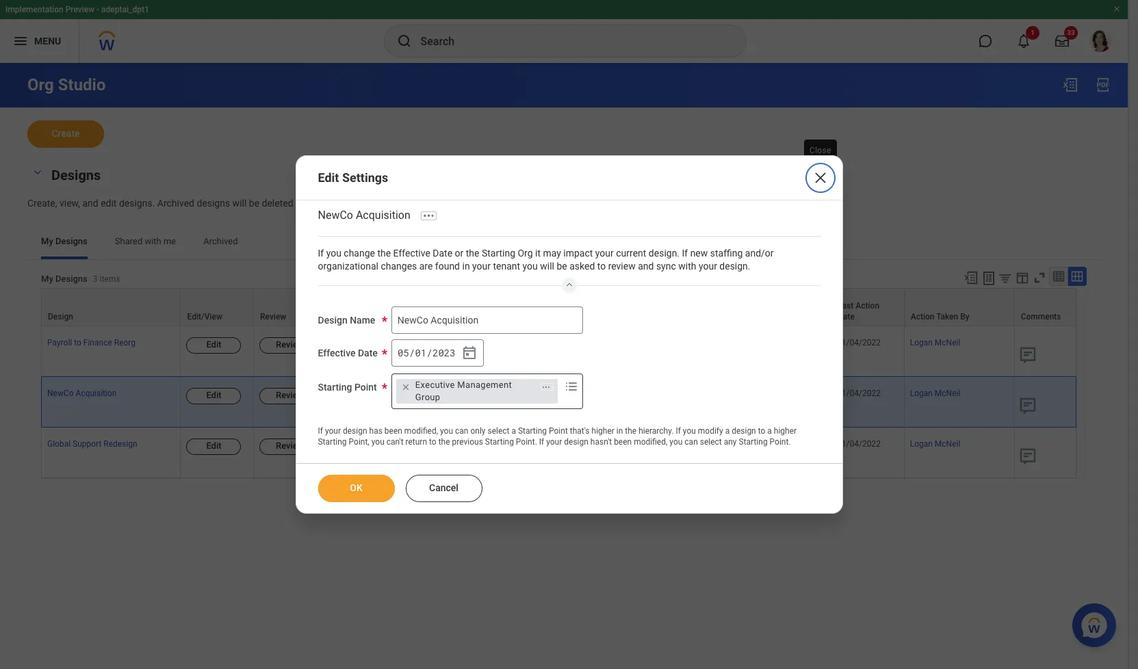 Task type: describe. For each thing, give the bounding box(es) containing it.
implementation
[[5, 5, 63, 14]]

edit button for payroll to finance reorg
[[186, 337, 241, 354]]

starting point
[[318, 382, 377, 393]]

status button
[[568, 289, 618, 326]]

design name
[[318, 315, 375, 326]]

2 copy button from the top
[[435, 388, 490, 404]]

to inside row
[[74, 338, 81, 348]]

management
[[457, 380, 512, 390]]

Design Name text field
[[391, 307, 583, 334]]

activity stream image for finance
[[1017, 345, 1038, 365]]

you up previous
[[440, 426, 453, 436]]

your up review
[[595, 248, 614, 258]]

mcneil for redesign
[[935, 439, 960, 449]]

you left modify
[[683, 426, 696, 436]]

settings down name
[[356, 339, 389, 350]]

copy for settings button related to payroll to finance reorg
[[452, 339, 473, 350]]

edit button for global support redesign
[[186, 439, 241, 455]]

1 horizontal spatial been
[[614, 437, 632, 447]]

designs for my designs
[[55, 236, 87, 246]]

reorg
[[114, 338, 136, 348]]

2 logan mcneil link from the top
[[910, 386, 960, 398]]

starting down effective date
[[318, 382, 352, 393]]

chevron down image
[[29, 168, 46, 177]]

starting right any at the bottom right
[[739, 437, 768, 447]]

logan mcneil link for finance
[[910, 335, 960, 348]]

notifications large image
[[1017, 34, 1031, 48]]

your down new
[[699, 261, 717, 272]]

finance
[[83, 338, 112, 348]]

implementation preview -   adeptai_dpt1
[[5, 5, 149, 14]]

your left tenant
[[472, 261, 491, 272]]

logan mcneil for redesign
[[910, 439, 960, 449]]

1 higher from the left
[[592, 426, 614, 436]]

designs group
[[27, 164, 1100, 210]]

by
[[960, 312, 969, 322]]

design for design
[[48, 312, 73, 322]]

1 vertical spatial modified,
[[634, 437, 667, 447]]

1 / from the left
[[409, 346, 415, 359]]

asked
[[569, 261, 595, 272]]

review button for global support redesign
[[259, 439, 321, 455]]

create,
[[27, 198, 57, 209]]

settings left the x small icon
[[356, 390, 389, 400]]

x small image
[[399, 380, 413, 394]]

global support redesign
[[47, 439, 137, 449]]

review button
[[254, 289, 334, 326]]

90
[[318, 198, 329, 209]]

1 vertical spatial effective
[[318, 348, 356, 359]]

org studio main content
[[0, 63, 1128, 528]]

edit for 2nd edit button from the top
[[206, 390, 221, 400]]

copy for settings popup button
[[436, 312, 454, 322]]

1 vertical spatial select
[[700, 437, 722, 447]]

starting left point,
[[318, 437, 347, 447]]

acquisition for newco acquisition element
[[356, 209, 410, 222]]

design button
[[42, 289, 180, 326]]

staffing
[[710, 248, 743, 258]]

point,
[[349, 437, 369, 447]]

your left hasn't
[[546, 437, 562, 447]]

any
[[724, 437, 737, 447]]

settings button for payroll to finance reorg
[[340, 337, 406, 354]]

profile logan mcneil element
[[1081, 26, 1120, 56]]

if left new
[[682, 248, 688, 258]]

search image
[[396, 33, 412, 49]]

modify
[[698, 426, 723, 436]]

edit for edit button for payroll to finance reorg
[[206, 339, 221, 350]]

archived inside tab list
[[203, 236, 238, 246]]

settings button
[[334, 289, 429, 326]]

effective date group
[[391, 339, 484, 367]]

11/04/2022 for payroll to finance reorg
[[837, 338, 881, 348]]

copy for global support redesign's settings button
[[452, 441, 473, 451]]

2 logan from the top
[[910, 389, 933, 398]]

05 / 01 / 2023
[[398, 346, 456, 359]]

items
[[100, 274, 120, 284]]

cancel
[[429, 483, 458, 493]]

0 horizontal spatial modified,
[[404, 426, 438, 436]]

previous
[[452, 437, 483, 447]]

the left previous
[[438, 437, 450, 447]]

05
[[398, 346, 409, 359]]

0 horizontal spatial been
[[384, 426, 402, 436]]

comments
[[1021, 312, 1061, 322]]

03/01/2023
[[624, 439, 668, 449]]

review inside popup button
[[260, 312, 286, 322]]

select to filter grid data image
[[998, 271, 1013, 285]]

global support center link
[[697, 437, 777, 449]]

export to excel image
[[1062, 77, 1079, 93]]

2 point. from the left
[[770, 437, 791, 447]]

3 a from the left
[[767, 426, 772, 436]]

11/04/2022 for newco acquisition
[[837, 389, 881, 398]]

hierarchy.
[[639, 426, 674, 436]]

draft for newco acquisition
[[574, 389, 592, 398]]

be inside if you change the effective date or the starting org it may impact your current design. if new staffing and/or organizational changes are found in your tenant you will be asked to review and sync with your design.
[[557, 261, 567, 272]]

related actions image
[[541, 382, 551, 392]]

0 horizontal spatial select
[[488, 426, 509, 436]]

create
[[52, 128, 80, 139]]

1 horizontal spatial design
[[564, 437, 588, 447]]

ok
[[350, 483, 363, 493]]

center
[[753, 439, 777, 449]]

with inside if you change the effective date or the starting org it may impact your current design. if new staffing and/or organizational changes are found in your tenant you will be asked to review and sync with your design.
[[678, 261, 696, 272]]

my for my designs
[[41, 236, 53, 246]]

payroll
[[47, 338, 72, 348]]

after
[[296, 198, 316, 209]]

newco acquisition link
[[47, 386, 117, 398]]

executive
[[415, 380, 455, 390]]

deleted
[[262, 198, 293, 209]]

organizational
[[318, 261, 378, 272]]

table image
[[1052, 269, 1066, 283]]

to inside if you change the effective date or the starting org it may impact your current design. if new staffing and/or organizational changes are found in your tenant you will be asked to review and sync with your design.
[[597, 261, 606, 272]]

global support center
[[697, 439, 777, 449]]

redesign
[[104, 439, 137, 449]]

and inside if you change the effective date or the starting org it may impact your current design. if new staffing and/or organizational changes are found in your tenant you will be asked to review and sync with your design.
[[638, 261, 654, 272]]

edit/view button
[[181, 289, 253, 326]]

activity stream image for redesign
[[1017, 446, 1038, 467]]

0 horizontal spatial design.
[[649, 248, 680, 258]]

hasn't
[[590, 437, 612, 447]]

0 vertical spatial point
[[354, 382, 377, 393]]

designs.
[[119, 198, 155, 209]]

2 mcneil from the top
[[935, 389, 960, 398]]

global for global support redesign
[[47, 439, 71, 449]]

copy button
[[430, 289, 494, 326]]

shared
[[115, 236, 142, 246]]

newco acquisition for the newco acquisition link at bottom left
[[47, 389, 117, 398]]

support for center
[[722, 439, 751, 449]]

action taken by button
[[904, 289, 1014, 326]]

comments button
[[1015, 289, 1076, 326]]

if up organizational
[[318, 248, 324, 258]]

logan mcneil for finance
[[910, 338, 960, 348]]

effective inside if you change the effective date or the starting org it may impact your current design. if new staffing and/or organizational changes are found in your tenant you will be asked to review and sync with your design.
[[393, 248, 430, 258]]

it
[[535, 248, 541, 258]]

tab list inside org studio main content
[[27, 226, 1100, 259]]

0 horizontal spatial design
[[343, 426, 367, 436]]

effective date
[[318, 348, 378, 359]]

my for my designs 3 items
[[41, 274, 53, 284]]

review button for payroll to finance reorg
[[259, 337, 321, 354]]

designs for my designs 3 items
[[55, 274, 87, 284]]

copy button for global support redesign
[[435, 439, 490, 455]]

ok button
[[318, 475, 395, 502]]

01
[[415, 346, 427, 359]]

edit
[[101, 198, 117, 209]]

has
[[369, 426, 382, 436]]

close tooltip
[[801, 137, 839, 164]]

status
[[574, 312, 598, 322]]

designs
[[197, 198, 230, 209]]

support for redesign
[[73, 439, 102, 449]]

last action date
[[838, 301, 879, 322]]

and/or
[[745, 248, 774, 258]]

starting inside if you change the effective date or the starting org it may impact your current design. if new staffing and/or organizational changes are found in your tenant you will be asked to review and sync with your design.
[[482, 248, 515, 258]]

row containing last action date
[[41, 288, 1076, 326]]

create, view, and edit designs. archived designs will be deleted after 90 days.
[[27, 198, 354, 209]]

logan mcneil link for redesign
[[910, 437, 960, 449]]

click to view/edit grid preferences image
[[1015, 270, 1030, 285]]

my designs
[[41, 236, 87, 246]]

the up changes
[[377, 248, 391, 258]]

review
[[608, 261, 636, 272]]

org studio
[[27, 75, 106, 94]]

global support redesign link
[[47, 437, 137, 449]]

tenant
[[493, 261, 520, 272]]

2 edit button from the top
[[186, 388, 241, 404]]



Task type: locate. For each thing, give the bounding box(es) containing it.
1 horizontal spatial and
[[638, 261, 654, 272]]

higher up center at the bottom right of page
[[774, 426, 797, 436]]

0 vertical spatial copy button
[[435, 337, 490, 354]]

cancel button
[[405, 475, 482, 502]]

org
[[27, 75, 54, 94], [518, 248, 533, 258]]

been right hasn't
[[614, 437, 632, 447]]

column header
[[619, 288, 692, 326], [692, 288, 832, 326]]

newco inside edit settings dialog
[[318, 209, 353, 222]]

2 activity stream image from the top
[[1017, 395, 1038, 416]]

your
[[595, 248, 614, 258], [472, 261, 491, 272], [699, 261, 717, 272], [325, 426, 341, 436], [546, 437, 562, 447]]

logan mcneil
[[910, 338, 960, 348], [910, 389, 960, 398], [910, 439, 960, 449]]

0 vertical spatial logan mcneil
[[910, 338, 960, 348]]

0 vertical spatial mcneil
[[935, 338, 960, 348]]

and
[[82, 198, 98, 209], [638, 261, 654, 272]]

1 vertical spatial org
[[518, 248, 533, 258]]

creation
[[501, 312, 532, 322]]

0 vertical spatial edit button
[[186, 337, 241, 354]]

0 vertical spatial archived
[[157, 198, 194, 209]]

1 logan mcneil from the top
[[910, 338, 960, 348]]

point inside if your design has been modified, you can only select a starting point that's higher in the hierarchy. if you modify a design to a higher starting point, you can't return to the previous starting point. if your design hasn't been modified, you can select any starting point.
[[549, 426, 568, 436]]

design. down staffing
[[719, 261, 750, 272]]

point left that's
[[549, 426, 568, 436]]

0 vertical spatial action
[[856, 301, 879, 311]]

in left hierarchy.
[[616, 426, 623, 436]]

designs
[[51, 167, 101, 183], [55, 236, 87, 246], [55, 274, 87, 284]]

can
[[455, 426, 468, 436], [685, 437, 698, 447]]

0 vertical spatial design.
[[649, 248, 680, 258]]

designs down view,
[[55, 236, 87, 246]]

newco acquisition element
[[318, 209, 419, 222]]

acquisition for the newco acquisition link at bottom left
[[76, 389, 117, 398]]

global for global support center
[[697, 439, 720, 449]]

edit for edit button associated with global support redesign
[[206, 441, 221, 451]]

or
[[455, 248, 463, 258]]

select down modify
[[700, 437, 722, 447]]

date down name
[[358, 348, 378, 359]]

0 vertical spatial select
[[488, 426, 509, 436]]

you down it
[[523, 261, 538, 272]]

0 horizontal spatial newco acquisition
[[47, 389, 117, 398]]

2 global from the left
[[697, 439, 720, 449]]

1 horizontal spatial will
[[540, 261, 554, 272]]

newco acquisition inside edit settings dialog
[[318, 209, 410, 222]]

modified, up return
[[404, 426, 438, 436]]

/ right 05
[[409, 346, 415, 359]]

activity stream image
[[1017, 345, 1038, 365], [1017, 395, 1038, 416], [1017, 446, 1038, 467]]

global down modify
[[697, 439, 720, 449]]

1 vertical spatial copy button
[[435, 388, 490, 404]]

1 vertical spatial newco
[[47, 389, 74, 398]]

tab list containing my designs
[[27, 226, 1100, 259]]

designs inside tab list
[[55, 236, 87, 246]]

found
[[435, 261, 460, 272]]

0 horizontal spatial /
[[409, 346, 415, 359]]

1 horizontal spatial with
[[678, 261, 696, 272]]

you up organizational
[[326, 248, 341, 258]]

a up any at the bottom right
[[725, 426, 730, 436]]

payroll to finance reorg
[[47, 338, 136, 348]]

if right hierarchy.
[[676, 426, 681, 436]]

newco down payroll
[[47, 389, 74, 398]]

2 review button from the top
[[259, 388, 321, 404]]

edit settings
[[318, 170, 388, 185]]

higher up hasn't
[[592, 426, 614, 436]]

expand table image
[[1070, 269, 1084, 283]]

1 vertical spatial edit button
[[186, 388, 241, 404]]

0 horizontal spatial acquisition
[[76, 389, 117, 398]]

1 horizontal spatial org
[[518, 248, 533, 258]]

archived left designs
[[157, 198, 194, 209]]

0 horizontal spatial effective
[[318, 348, 356, 359]]

last
[[838, 301, 854, 311]]

draft down that's
[[574, 439, 592, 449]]

support
[[73, 439, 102, 449], [722, 439, 751, 449]]

11/04/2022 for global support redesign
[[837, 439, 881, 449]]

edit inside dialog
[[318, 170, 339, 185]]

2 support from the left
[[722, 439, 751, 449]]

logan for finance
[[910, 338, 933, 348]]

support left redesign
[[73, 439, 102, 449]]

creation date
[[501, 312, 551, 322]]

logan mcneil link
[[910, 335, 960, 348], [910, 386, 960, 398], [910, 437, 960, 449]]

2 my from the top
[[41, 274, 53, 284]]

3 logan mcneil link from the top
[[910, 437, 960, 449]]

1 global from the left
[[47, 439, 71, 449]]

starting
[[482, 248, 515, 258], [318, 382, 352, 393], [518, 426, 547, 436], [318, 437, 347, 447], [485, 437, 514, 447], [739, 437, 768, 447]]

to right payroll
[[74, 338, 81, 348]]

1 a from the left
[[511, 426, 516, 436]]

edit/view
[[187, 312, 222, 322]]

date
[[433, 248, 452, 258], [534, 312, 551, 322], [838, 312, 855, 322], [358, 348, 378, 359]]

design for design name
[[318, 315, 347, 326]]

acquisition inside row
[[76, 389, 117, 398]]

to up center at the bottom right of page
[[758, 426, 765, 436]]

date up found
[[433, 248, 452, 258]]

fullscreen image
[[1032, 270, 1047, 285]]

action taken by
[[911, 312, 969, 322]]

and inside designs group
[[82, 198, 98, 209]]

0 horizontal spatial can
[[455, 426, 468, 436]]

and down current
[[638, 261, 654, 272]]

0 vertical spatial my
[[41, 236, 53, 246]]

1 vertical spatial point
[[549, 426, 568, 436]]

0 horizontal spatial org
[[27, 75, 54, 94]]

0 horizontal spatial higher
[[592, 426, 614, 436]]

point.
[[516, 437, 537, 447], [770, 437, 791, 447]]

3 copy button from the top
[[435, 439, 490, 455]]

settings inside dialog
[[342, 170, 388, 185]]

newco
[[318, 209, 353, 222], [47, 389, 74, 398]]

action right last
[[856, 301, 879, 311]]

1 vertical spatial settings button
[[340, 388, 406, 404]]

0 vertical spatial been
[[384, 426, 402, 436]]

archived down designs
[[203, 236, 238, 246]]

1 vertical spatial be
[[557, 261, 567, 272]]

and left edit
[[82, 198, 98, 209]]

design
[[48, 312, 73, 322], [318, 315, 347, 326]]

1 horizontal spatial support
[[722, 439, 751, 449]]

1 mcneil from the top
[[935, 338, 960, 348]]

action inside last action date
[[856, 301, 879, 311]]

will inside designs group
[[232, 198, 247, 209]]

0 vertical spatial draft
[[574, 389, 592, 398]]

review
[[260, 312, 286, 322], [276, 339, 304, 350], [276, 390, 304, 400], [276, 441, 304, 451]]

preview
[[65, 5, 95, 14]]

1 vertical spatial newco acquisition
[[47, 389, 117, 398]]

1 horizontal spatial a
[[725, 426, 730, 436]]

3 edit button from the top
[[186, 439, 241, 455]]

shared with me
[[115, 236, 176, 246]]

newco for the newco acquisition link at bottom left
[[47, 389, 74, 398]]

0 vertical spatial review button
[[259, 337, 321, 354]]

acquisition up global support redesign link
[[76, 389, 117, 398]]

settings up days.
[[342, 170, 388, 185]]

2 draft from the top
[[574, 439, 592, 449]]

modified,
[[404, 426, 438, 436], [634, 437, 667, 447]]

cell
[[495, 326, 568, 377], [568, 326, 619, 377], [619, 326, 692, 377], [692, 326, 832, 377], [619, 377, 692, 428], [692, 377, 832, 428]]

export to worksheets image
[[981, 270, 997, 287]]

row
[[41, 288, 1076, 326], [41, 326, 1076, 377], [41, 377, 1076, 428], [41, 428, 1076, 478]]

can left any at the bottom right
[[685, 437, 698, 447]]

1 edit button from the top
[[186, 337, 241, 354]]

will down may
[[540, 261, 554, 272]]

designs left 3
[[55, 274, 87, 284]]

current
[[616, 248, 646, 258]]

can't
[[386, 437, 403, 447]]

org left studio
[[27, 75, 54, 94]]

with down new
[[678, 261, 696, 272]]

close
[[810, 146, 831, 155]]

be
[[249, 198, 259, 209], [557, 261, 567, 272]]

point. right previous
[[516, 437, 537, 447]]

been up can't on the bottom of page
[[384, 426, 402, 436]]

1 horizontal spatial action
[[911, 312, 934, 322]]

with
[[145, 236, 161, 246], [678, 261, 696, 272]]

1 point. from the left
[[516, 437, 537, 447]]

1 horizontal spatial modified,
[[634, 437, 667, 447]]

settings button down name
[[340, 337, 406, 354]]

executive management group
[[415, 380, 512, 402]]

2 settings button from the top
[[340, 388, 406, 404]]

2023
[[433, 346, 456, 359]]

2 row from the top
[[41, 326, 1076, 377]]

1 vertical spatial action
[[911, 312, 934, 322]]

4 row from the top
[[41, 428, 1076, 478]]

1 horizontal spatial newco acquisition
[[318, 209, 410, 222]]

org inside if you change the effective date or the starting org it may impact your current design. if new staffing and/or organizational changes are found in your tenant you will be asked to review and sync with your design.
[[518, 248, 533, 258]]

create button
[[27, 120, 104, 148]]

column header down the sync
[[619, 288, 692, 326]]

1 vertical spatial activity stream image
[[1017, 395, 1038, 416]]

0 horizontal spatial a
[[511, 426, 516, 436]]

view printable version (pdf) image
[[1095, 77, 1111, 93]]

if
[[318, 248, 324, 258], [682, 248, 688, 258], [318, 426, 323, 436], [676, 426, 681, 436], [539, 437, 544, 447]]

sync
[[656, 261, 676, 272]]

1 logan mcneil link from the top
[[910, 335, 960, 348]]

executive management group element
[[415, 379, 534, 404]]

my down my designs
[[41, 274, 53, 284]]

design down that's
[[564, 437, 588, 447]]

copy
[[436, 312, 454, 322], [452, 339, 473, 350], [452, 390, 473, 400], [452, 441, 473, 451]]

0 vertical spatial with
[[145, 236, 161, 246]]

creation date button
[[495, 289, 567, 326]]

newco for newco acquisition element
[[318, 209, 353, 222]]

are
[[419, 261, 433, 272]]

edit button
[[186, 337, 241, 354], [186, 388, 241, 404], [186, 439, 241, 455]]

effective up changes
[[393, 248, 430, 258]]

0 vertical spatial logan
[[910, 338, 933, 348]]

1 horizontal spatial design.
[[719, 261, 750, 272]]

0 vertical spatial can
[[455, 426, 468, 436]]

you down hierarchy.
[[669, 437, 683, 447]]

design up global support center link on the right bottom
[[732, 426, 756, 436]]

a
[[511, 426, 516, 436], [725, 426, 730, 436], [767, 426, 772, 436]]

2 vertical spatial activity stream image
[[1017, 446, 1038, 467]]

3 review button from the top
[[259, 439, 321, 455]]

draft for global support redesign
[[574, 439, 592, 449]]

date inside creation date popup button
[[534, 312, 551, 322]]

0 horizontal spatial support
[[73, 439, 102, 449]]

the right or
[[466, 248, 479, 258]]

2 vertical spatial copy button
[[435, 439, 490, 455]]

0 vertical spatial logan mcneil link
[[910, 335, 960, 348]]

days.
[[331, 198, 354, 209]]

copy button for payroll to finance reorg
[[435, 337, 490, 354]]

support left center at the bottom right of page
[[722, 439, 751, 449]]

effective down design name
[[318, 348, 356, 359]]

close environment banner image
[[1113, 5, 1121, 13]]

your left has
[[325, 426, 341, 436]]

1 row from the top
[[41, 288, 1076, 326]]

payroll to finance reorg link
[[47, 335, 136, 348]]

0 horizontal spatial point.
[[516, 437, 537, 447]]

in inside if your design has been modified, you can only select a starting point that's higher in the hierarchy. if you modify a design to a higher starting point, you can't return to the previous starting point. if your design hasn't been modified, you can select any starting point.
[[616, 426, 623, 436]]

to right asked
[[597, 261, 606, 272]]

0 horizontal spatial point
[[354, 382, 377, 393]]

0 vertical spatial modified,
[[404, 426, 438, 436]]

1 vertical spatial my
[[41, 274, 53, 284]]

3 logan mcneil from the top
[[910, 439, 960, 449]]

global down the newco acquisition link at bottom left
[[47, 439, 71, 449]]

acquisition up change
[[356, 209, 410, 222]]

0 horizontal spatial global
[[47, 439, 71, 449]]

newco acquisition for newco acquisition element
[[318, 209, 410, 222]]

1 review button from the top
[[259, 337, 321, 354]]

1 vertical spatial acquisition
[[76, 389, 117, 398]]

0 vertical spatial newco acquisition
[[318, 209, 410, 222]]

1 vertical spatial draft
[[574, 439, 592, 449]]

2 a from the left
[[725, 426, 730, 436]]

newco down days.
[[318, 209, 353, 222]]

my designs 3 items
[[41, 274, 120, 284]]

only
[[470, 426, 486, 436]]

org inside main content
[[27, 75, 54, 94]]

toolbar inside org studio main content
[[957, 267, 1087, 288]]

settings up effective date
[[340, 312, 371, 322]]

may
[[543, 248, 561, 258]]

designs inside group
[[51, 167, 101, 183]]

global
[[47, 439, 71, 449], [697, 439, 720, 449]]

1 horizontal spatial acquisition
[[356, 209, 410, 222]]

view,
[[60, 198, 80, 209]]

1 horizontal spatial point
[[549, 426, 568, 436]]

edit settings dialog
[[295, 155, 843, 514]]

0 vertical spatial in
[[462, 261, 470, 272]]

point
[[354, 382, 377, 393], [549, 426, 568, 436]]

3 logan from the top
[[910, 439, 933, 449]]

calendar image
[[461, 345, 478, 361]]

3 activity stream image from the top
[[1017, 446, 1038, 467]]

designs button
[[51, 167, 101, 183]]

if your design has been modified, you can only select a starting point that's higher in the hierarchy. if you modify a design to a higher starting point, you can't return to the previous starting point. if your design hasn't been modified, you can select any starting point.
[[318, 426, 799, 447]]

1 my from the top
[[41, 236, 53, 246]]

you
[[326, 248, 341, 258], [523, 261, 538, 272], [440, 426, 453, 436], [683, 426, 696, 436], [371, 437, 384, 447], [669, 437, 683, 447]]

1 support from the left
[[73, 439, 102, 449]]

that's
[[570, 426, 590, 436]]

1 copy button from the top
[[435, 337, 490, 354]]

0 vertical spatial be
[[249, 198, 259, 209]]

1 horizontal spatial global
[[697, 439, 720, 449]]

newco acquisition up global support redesign link
[[47, 389, 117, 398]]

draft right related actions icon
[[574, 389, 592, 398]]

0 horizontal spatial with
[[145, 236, 161, 246]]

1 column header from the left
[[619, 288, 692, 326]]

chevron up image
[[561, 278, 577, 289]]

action left taken
[[911, 312, 934, 322]]

a up center at the bottom right of page
[[767, 426, 772, 436]]

if down related actions icon
[[539, 437, 544, 447]]

1 vertical spatial designs
[[55, 236, 87, 246]]

in inside if you change the effective date or the starting org it may impact your current design. if new staffing and/or organizational changes are found in your tenant you will be asked to review and sync with your design.
[[462, 261, 470, 272]]

0 horizontal spatial archived
[[157, 198, 194, 209]]

column header down the and/or
[[692, 288, 832, 326]]

2 column header from the left
[[692, 288, 832, 326]]

design inside edit settings dialog
[[318, 315, 347, 326]]

will inside if you change the effective date or the starting org it may impact your current design. if new staffing and/or organizational changes are found in your tenant you will be asked to review and sync with your design.
[[540, 261, 554, 272]]

newco acquisition down days.
[[318, 209, 410, 222]]

starting down related actions icon
[[518, 426, 547, 436]]

the up 03/01/2023
[[625, 426, 637, 436]]

impact
[[563, 248, 593, 258]]

with inside tab list
[[145, 236, 161, 246]]

name
[[350, 315, 375, 326]]

copy inside popup button
[[436, 312, 454, 322]]

1 horizontal spatial /
[[427, 346, 432, 359]]

changes
[[381, 261, 417, 272]]

1 vertical spatial logan
[[910, 389, 933, 398]]

select
[[488, 426, 509, 436], [700, 437, 722, 447]]

2 horizontal spatial design
[[732, 426, 756, 436]]

archived inside designs group
[[157, 198, 194, 209]]

last action date button
[[832, 289, 904, 326]]

be inside designs group
[[249, 198, 259, 209]]

to right return
[[429, 437, 436, 447]]

select right the only
[[488, 426, 509, 436]]

1 logan from the top
[[910, 338, 933, 348]]

1 horizontal spatial design
[[318, 315, 347, 326]]

x image
[[812, 170, 828, 186]]

toolbar
[[957, 267, 1087, 288]]

0 horizontal spatial be
[[249, 198, 259, 209]]

design inside design popup button
[[48, 312, 73, 322]]

0 horizontal spatial newco
[[47, 389, 74, 398]]

2 logan mcneil from the top
[[910, 389, 960, 398]]

inbox large image
[[1055, 34, 1069, 48]]

1 vertical spatial with
[[678, 261, 696, 272]]

2 higher from the left
[[774, 426, 797, 436]]

action inside popup button
[[911, 312, 934, 322]]

designs up view,
[[51, 167, 101, 183]]

0 vertical spatial acquisition
[[356, 209, 410, 222]]

my down create, on the top of page
[[41, 236, 53, 246]]

0 vertical spatial org
[[27, 75, 54, 94]]

1 horizontal spatial can
[[685, 437, 698, 447]]

design up point,
[[343, 426, 367, 436]]

group
[[415, 392, 440, 402]]

0 vertical spatial will
[[232, 198, 247, 209]]

acquisition inside edit settings dialog
[[356, 209, 410, 222]]

design left name
[[318, 315, 347, 326]]

implementation preview -   adeptai_dpt1 banner
[[0, 0, 1128, 63]]

the
[[377, 248, 391, 258], [466, 248, 479, 258], [625, 426, 637, 436], [438, 437, 450, 447]]

point down effective date
[[354, 382, 377, 393]]

if down starting point
[[318, 426, 323, 436]]

1 horizontal spatial effective
[[393, 248, 430, 258]]

3 row from the top
[[41, 377, 1076, 428]]

0 horizontal spatial in
[[462, 261, 470, 272]]

prompts image
[[563, 378, 580, 395]]

with left the me
[[145, 236, 161, 246]]

modified, down hierarchy.
[[634, 437, 667, 447]]

0 vertical spatial effective
[[393, 248, 430, 258]]

export to excel image
[[964, 270, 979, 285]]

logan for redesign
[[910, 439, 933, 449]]

archived
[[157, 198, 194, 209], [203, 236, 238, 246]]

new
[[690, 248, 708, 258]]

settings inside popup button
[[340, 312, 371, 322]]

settings down has
[[356, 441, 389, 451]]

date right the creation
[[534, 312, 551, 322]]

settings button down has
[[340, 439, 406, 455]]

1 vertical spatial design.
[[719, 261, 750, 272]]

1 horizontal spatial select
[[700, 437, 722, 447]]

1 horizontal spatial in
[[616, 426, 623, 436]]

0 horizontal spatial action
[[856, 301, 879, 311]]

1 horizontal spatial point.
[[770, 437, 791, 447]]

1 settings button from the top
[[340, 337, 406, 354]]

1 vertical spatial and
[[638, 261, 654, 272]]

mcneil for finance
[[935, 338, 960, 348]]

1 activity stream image from the top
[[1017, 345, 1038, 365]]

3 settings button from the top
[[340, 439, 406, 455]]

if you change the effective date or the starting org it may impact your current design. if new staffing and/or organizational changes are found in your tenant you will be asked to review and sync with your design.
[[318, 248, 776, 272]]

3
[[93, 274, 98, 284]]

2 / from the left
[[427, 346, 432, 359]]

starting down the only
[[485, 437, 514, 447]]

date down last
[[838, 312, 855, 322]]

0 horizontal spatial will
[[232, 198, 247, 209]]

-
[[97, 5, 99, 14]]

settings button up has
[[340, 388, 406, 404]]

executive management group, press delete to clear value. option
[[396, 379, 558, 404]]

2 horizontal spatial a
[[767, 426, 772, 436]]

2 vertical spatial logan mcneil
[[910, 439, 960, 449]]

return
[[405, 437, 427, 447]]

my inside tab list
[[41, 236, 53, 246]]

1 vertical spatial been
[[614, 437, 632, 447]]

1 vertical spatial logan mcneil link
[[910, 386, 960, 398]]

1 vertical spatial review button
[[259, 388, 321, 404]]

1 draft from the top
[[574, 389, 592, 398]]

in down or
[[462, 261, 470, 272]]

edit
[[318, 170, 339, 185], [206, 339, 221, 350], [206, 390, 221, 400], [206, 441, 221, 451]]

point. right any at the bottom right
[[770, 437, 791, 447]]

a right the only
[[511, 426, 516, 436]]

design up payroll
[[48, 312, 73, 322]]

date inside last action date
[[838, 312, 855, 322]]

be down may
[[557, 261, 567, 272]]

date inside if you change the effective date or the starting org it may impact your current design. if new staffing and/or organizational changes are found in your tenant you will be asked to review and sync with your design.
[[433, 248, 452, 258]]

newco acquisition inside org studio main content
[[47, 389, 117, 398]]

starting up tenant
[[482, 248, 515, 258]]

effective
[[393, 248, 430, 258], [318, 348, 356, 359]]

can up previous
[[455, 426, 468, 436]]

design. up the sync
[[649, 248, 680, 258]]

2 vertical spatial settings button
[[340, 439, 406, 455]]

copy button
[[435, 337, 490, 354], [435, 388, 490, 404], [435, 439, 490, 455]]

mcneil
[[935, 338, 960, 348], [935, 389, 960, 398], [935, 439, 960, 449]]

2 vertical spatial designs
[[55, 274, 87, 284]]

3 mcneil from the top
[[935, 439, 960, 449]]

you down has
[[371, 437, 384, 447]]

settings button for global support redesign
[[340, 439, 406, 455]]

newco inside row
[[47, 389, 74, 398]]

tab list
[[27, 226, 1100, 259]]



Task type: vqa. For each thing, say whether or not it's contained in the screenshot.
2nd 'Global' from right
yes



